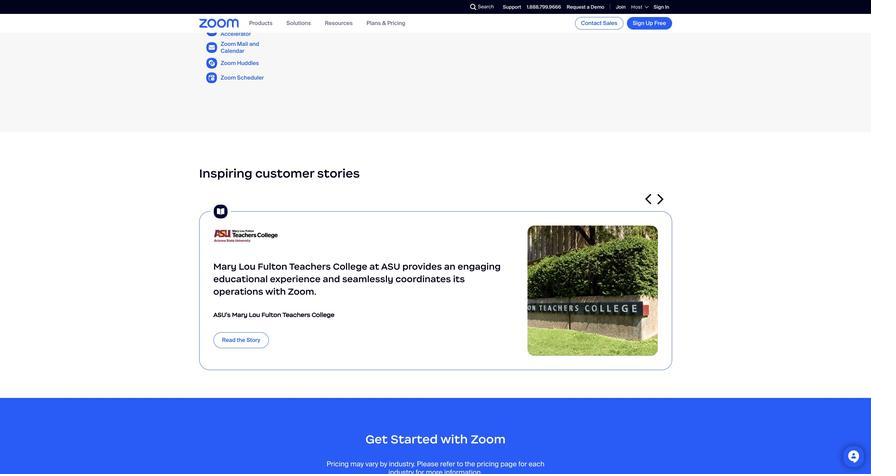 Task type: describe. For each thing, give the bounding box(es) containing it.
zoom mail and calendar
[[221, 40, 259, 54]]

asu
[[381, 261, 400, 272]]

more
[[426, 468, 443, 474]]

the inside pricing may vary by industry. please refer to the pricing page for each industry for more information.
[[465, 460, 475, 469]]

1 vertical spatial fulton
[[262, 311, 281, 319]]

1 horizontal spatial for
[[519, 460, 527, 469]]

online whiteboard image
[[206, 9, 217, 21]]

operations
[[213, 286, 263, 297]]

mail
[[237, 40, 248, 48]]

search image
[[470, 4, 476, 10]]

at
[[370, 261, 379, 272]]

free
[[655, 19, 666, 27]]

whiteboard
[[237, 11, 267, 19]]

fulton inside mary lou fulton teachers college at asu provides an engaging educational experience and seamlessly coordinates its operations with zoom.
[[258, 261, 287, 272]]

host
[[631, 4, 643, 10]]

email & scheduler image
[[206, 42, 217, 53]]

testimonialcarouselitemblockproxy-3 element
[[199, 201, 672, 371]]

1.888.799.9666
[[527, 4, 561, 10]]

college inside mary lou fulton teachers college at asu provides an engaging educational experience and seamlessly coordinates its operations with zoom.
[[333, 261, 367, 272]]

contact sales link
[[575, 17, 624, 30]]

zoom for zoom mail and calendar
[[221, 40, 236, 48]]

experience
[[270, 274, 321, 285]]

1 vertical spatial lou
[[249, 311, 260, 319]]

customer
[[255, 166, 314, 181]]

asu's
[[213, 311, 231, 319]]

pricing may vary by industry. please refer to the pricing page for each industry for more information.
[[327, 460, 545, 474]]

search image
[[470, 4, 476, 10]]

zoom for zoom whiteboard
[[221, 11, 236, 19]]

zoom for zoom scheduler
[[221, 74, 236, 81]]

sign in link
[[654, 4, 669, 10]]

up
[[646, 19, 653, 27]]

support
[[503, 4, 521, 10]]

and inside mary lou fulton teachers college at asu provides an engaging educational experience and seamlessly coordinates its operations with zoom.
[[323, 274, 340, 285]]

calendar
[[221, 47, 244, 54]]

testimonial icon story image
[[210, 201, 231, 222]]

zoom.
[[288, 286, 316, 297]]

previous slide image
[[646, 194, 652, 205]]

read the story
[[222, 337, 260, 344]]

stories
[[317, 166, 360, 181]]

1.888.799.9666 link
[[527, 4, 561, 10]]

plans
[[367, 20, 381, 27]]

sign for sign up free
[[633, 19, 645, 27]]

sign up free
[[633, 19, 666, 27]]

request a demo link
[[567, 4, 605, 10]]

by
[[380, 460, 387, 469]]

zoom for zoom huddles
[[221, 60, 236, 67]]

zoom mail and calendar link
[[221, 40, 277, 54]]

solutions button
[[287, 20, 311, 27]]

zoom logo image
[[199, 19, 239, 28]]

page
[[501, 460, 517, 469]]

resources button
[[325, 20, 353, 27]]

sign in
[[654, 4, 669, 10]]

the inside testimonialcarouselitemblockproxy-3 element
[[237, 337, 245, 344]]

products
[[249, 20, 273, 27]]

in
[[665, 4, 669, 10]]

get
[[366, 432, 388, 447]]

information.
[[444, 468, 483, 474]]

plans & pricing
[[367, 20, 406, 27]]

to
[[457, 460, 463, 469]]

refer
[[440, 460, 455, 469]]

demo
[[591, 4, 605, 10]]

support link
[[503, 4, 521, 10]]

search
[[478, 3, 494, 10]]

request a demo
[[567, 4, 605, 10]]

1 vertical spatial with
[[441, 432, 468, 447]]

educational
[[213, 274, 268, 285]]

pricing inside pricing may vary by industry. please refer to the pricing page for each industry for more information.
[[327, 460, 349, 469]]



Task type: vqa. For each thing, say whether or not it's contained in the screenshot.
the rightmost and
yes



Task type: locate. For each thing, give the bounding box(es) containing it.
0 vertical spatial the
[[237, 337, 245, 344]]

read
[[222, 337, 236, 344]]

request
[[567, 4, 586, 10]]

sign
[[654, 4, 664, 10], [633, 19, 645, 27]]

zoom for zoom revenue accelerator
[[221, 24, 236, 31]]

0 vertical spatial college
[[333, 261, 367, 272]]

1 vertical spatial the
[[465, 460, 475, 469]]

with inside mary lou fulton teachers college at asu provides an engaging educational experience and seamlessly coordinates its operations with zoom.
[[265, 286, 286, 297]]

0 vertical spatial teachers
[[289, 261, 331, 272]]

next slide image
[[657, 194, 664, 205]]

started
[[391, 432, 438, 447]]

get started with zoom
[[366, 432, 506, 447]]

zoom revenue accelerator link
[[221, 24, 277, 38]]

fulton teachers college image
[[528, 226, 658, 356]]

zoom inside zoom mail and calendar
[[221, 40, 236, 48]]

and inside zoom mail and calendar
[[249, 40, 259, 48]]

teachers
[[289, 261, 331, 272], [283, 311, 310, 319]]

1 vertical spatial sign
[[633, 19, 645, 27]]

zoom
[[221, 11, 236, 19], [221, 24, 236, 31], [221, 40, 236, 48], [221, 60, 236, 67], [221, 74, 236, 81], [471, 432, 506, 447]]

revenue
[[237, 24, 260, 31]]

pricing right &
[[387, 20, 406, 27]]

1 horizontal spatial sign
[[654, 4, 664, 10]]

&
[[382, 20, 386, 27]]

each
[[529, 460, 545, 469]]

plans & pricing link
[[367, 20, 406, 27]]

appointment scheduler image
[[206, 72, 217, 83]]

zoom huddles
[[221, 60, 259, 67]]

scheduler
[[237, 74, 264, 81]]

1 horizontal spatial with
[[441, 432, 468, 447]]

mary lou fulton teachers college at asu provides an engaging educational experience and seamlessly coordinates its operations with zoom.
[[213, 261, 501, 297]]

the right the read
[[237, 337, 245, 344]]

inspiring customer stories
[[199, 166, 360, 181]]

contact
[[581, 19, 602, 27]]

join link
[[616, 4, 626, 10]]

pricing
[[387, 20, 406, 27], [327, 460, 349, 469]]

0 vertical spatial mary
[[213, 261, 237, 272]]

for left each
[[519, 460, 527, 469]]

its
[[453, 274, 465, 285]]

1 vertical spatial mary
[[232, 311, 248, 319]]

zoom down accelerator
[[221, 40, 236, 48]]

pricing
[[477, 460, 499, 469]]

college down "zoom."
[[312, 311, 335, 319]]

contact sales
[[581, 19, 618, 27]]

1 vertical spatial and
[[323, 274, 340, 285]]

0 horizontal spatial with
[[265, 286, 286, 297]]

teachers up experience
[[289, 261, 331, 272]]

the
[[237, 337, 245, 344], [465, 460, 475, 469]]

mary up educational
[[213, 261, 237, 272]]

lou
[[239, 261, 256, 272], [249, 311, 260, 319]]

fulton
[[258, 261, 287, 272], [262, 311, 281, 319]]

zoom revenue accelerator
[[221, 24, 260, 38]]

vary
[[366, 460, 378, 469]]

zoom inside 'zoom revenue accelerator'
[[221, 24, 236, 31]]

lou inside mary lou fulton teachers college at asu provides an engaging educational experience and seamlessly coordinates its operations with zoom.
[[239, 261, 256, 272]]

1 vertical spatial teachers
[[283, 311, 310, 319]]

zoom whiteboard link
[[221, 11, 267, 19]]

1 vertical spatial college
[[312, 311, 335, 319]]

solutions
[[287, 20, 311, 27]]

zoom scheduler
[[221, 74, 264, 81]]

mary
[[213, 261, 237, 272], [232, 311, 248, 319]]

None search field
[[445, 1, 472, 13]]

zoom up pricing
[[471, 432, 506, 447]]

0 horizontal spatial for
[[416, 468, 424, 474]]

the right to
[[465, 460, 475, 469]]

zoom down calendar
[[221, 60, 236, 67]]

1 horizontal spatial the
[[465, 460, 475, 469]]

huddles
[[237, 60, 259, 67]]

1 horizontal spatial and
[[323, 274, 340, 285]]

with up to
[[441, 432, 468, 447]]

products button
[[249, 20, 273, 27]]

lou up educational
[[239, 261, 256, 272]]

coordinates
[[396, 274, 451, 285]]

please
[[417, 460, 439, 469]]

asu's mary lou fulton teachers college
[[213, 311, 335, 319]]

1 vertical spatial pricing
[[327, 460, 349, 469]]

teachers down "zoom."
[[283, 311, 310, 319]]

join
[[616, 4, 626, 10]]

sign left in
[[654, 4, 664, 10]]

pricing left may
[[327, 460, 349, 469]]

sign for sign in
[[654, 4, 664, 10]]

seamlessly
[[342, 274, 394, 285]]

virtual working spaces image
[[206, 58, 217, 69]]

an
[[444, 261, 456, 272]]

a
[[587, 4, 590, 10]]

resources
[[325, 20, 353, 27]]

provides
[[403, 261, 442, 272]]

teachers inside mary lou fulton teachers college at asu provides an engaging educational experience and seamlessly coordinates its operations with zoom.
[[289, 261, 331, 272]]

and
[[249, 40, 259, 48], [323, 274, 340, 285]]

lou up story
[[249, 311, 260, 319]]

zoom up zoom logo
[[221, 11, 236, 19]]

0 vertical spatial and
[[249, 40, 259, 48]]

industry.
[[389, 460, 415, 469]]

zoom right appointment scheduler image
[[221, 74, 236, 81]]

zoom huddles link
[[221, 60, 259, 67]]

0 vertical spatial lou
[[239, 261, 256, 272]]

may
[[351, 460, 364, 469]]

0 vertical spatial fulton
[[258, 261, 287, 272]]

for left more on the bottom
[[416, 468, 424, 474]]

mary right asu's
[[232, 311, 248, 319]]

accelerator
[[221, 30, 251, 38]]

zoom scheduler link
[[221, 74, 264, 81]]

sales
[[603, 19, 618, 27]]

0 horizontal spatial the
[[237, 337, 245, 344]]

sign left up
[[633, 19, 645, 27]]

zoom right "conversation intelligence" icon
[[221, 24, 236, 31]]

sign up free link
[[627, 17, 672, 30]]

zoom whiteboard
[[221, 11, 267, 19]]

read the story link
[[213, 333, 269, 349]]

engaging
[[458, 261, 501, 272]]

mary inside mary lou fulton teachers college at asu provides an engaging educational experience and seamlessly coordinates its operations with zoom.
[[213, 261, 237, 272]]

inspiring
[[199, 166, 252, 181]]

college
[[333, 261, 367, 272], [312, 311, 335, 319]]

0 horizontal spatial and
[[249, 40, 259, 48]]

industry
[[389, 468, 414, 474]]

with
[[265, 286, 286, 297], [441, 432, 468, 447]]

0 vertical spatial pricing
[[387, 20, 406, 27]]

college up seamlessly
[[333, 261, 367, 272]]

conversation intelligence image
[[206, 25, 217, 36]]

for
[[519, 460, 527, 469], [416, 468, 424, 474]]

0 vertical spatial with
[[265, 286, 286, 297]]

story
[[247, 337, 260, 344]]

0 horizontal spatial sign
[[633, 19, 645, 27]]

asu teachers college image
[[213, 226, 278, 247]]

with up asu's mary lou fulton teachers college at the bottom of the page
[[265, 286, 286, 297]]

0 horizontal spatial pricing
[[327, 460, 349, 469]]

1 horizontal spatial pricing
[[387, 20, 406, 27]]

0 vertical spatial sign
[[654, 4, 664, 10]]

host button
[[631, 4, 648, 10]]



